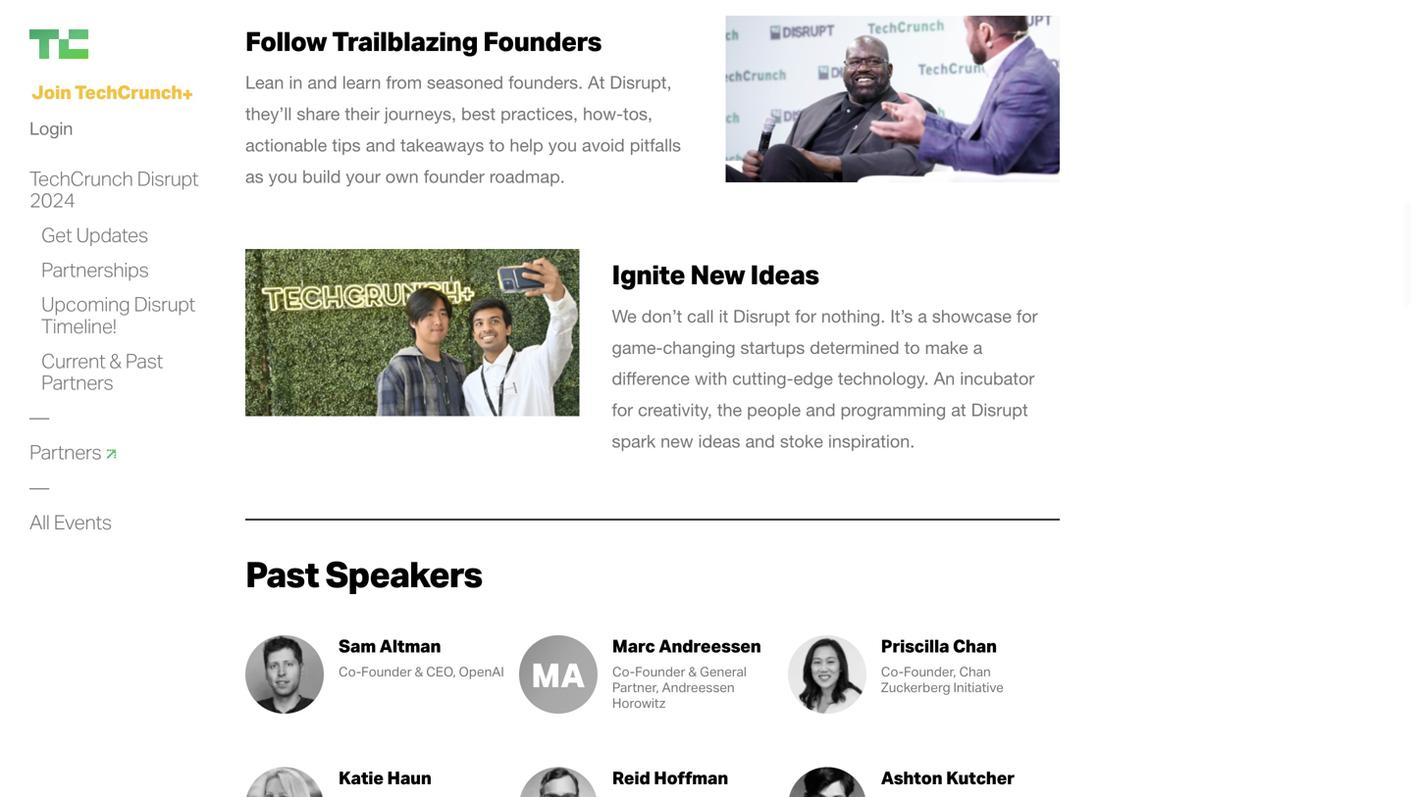 Task type: vqa. For each thing, say whether or not it's contained in the screenshot.
andreessen
yes



Task type: describe. For each thing, give the bounding box(es) containing it.
they'll
[[245, 104, 292, 124]]

1 horizontal spatial for
[[795, 306, 816, 327]]

ashton kutcher
[[881, 768, 1015, 790]]

ignite new ideas
[[612, 258, 819, 291]]

1 vertical spatial a
[[973, 337, 983, 358]]

current
[[41, 348, 105, 373]]

1 horizontal spatial past
[[245, 552, 319, 596]]

upcoming
[[41, 292, 130, 317]]

reid
[[612, 768, 650, 790]]

altman
[[380, 636, 441, 658]]

roadmap.
[[489, 166, 565, 187]]

techcrunch disrupt 2024 link
[[29, 166, 198, 214]]

founder inside sam altman co-founder & ceo , openai
[[361, 664, 412, 681]]

nothing.
[[821, 306, 886, 327]]

it's
[[890, 306, 913, 327]]

it
[[719, 306, 728, 327]]

new
[[690, 258, 745, 291]]

disrupt,
[[610, 72, 672, 93]]

upcoming disrupt timeline! link
[[41, 292, 195, 340]]

showcase
[[932, 306, 1012, 327]]

ideas
[[750, 258, 819, 291]]

call
[[687, 306, 714, 327]]

horowitz
[[612, 696, 666, 712]]

disrupt down incubator
[[971, 400, 1028, 421]]

partnerships
[[41, 257, 149, 282]]

lean
[[245, 72, 284, 93]]

0 vertical spatial chan
[[953, 636, 997, 658]]

updates
[[76, 222, 148, 247]]

katie
[[339, 768, 384, 790]]

inspiration.
[[828, 431, 915, 452]]

hoffman
[[654, 768, 728, 790]]

founders
[[483, 24, 602, 57]]

don't
[[642, 306, 682, 327]]

make
[[925, 337, 968, 358]]

journeys,
[[384, 104, 456, 124]]

get
[[41, 222, 72, 247]]

disrupt up the updates
[[137, 166, 198, 191]]

people
[[747, 400, 801, 421]]

co- for co-founder & general partner
[[612, 664, 635, 681]]

techcrunch disrupt 2024 get updates partnerships upcoming disrupt timeline! current & past partners
[[29, 166, 198, 395]]

0 horizontal spatial for
[[612, 400, 633, 421]]

current & past partners link
[[41, 348, 163, 396]]

stoke
[[780, 431, 823, 452]]

1 horizontal spatial ,
[[656, 680, 662, 696]]

programming
[[841, 400, 946, 421]]

zuckerberg
[[881, 680, 951, 696]]

creativity,
[[638, 400, 712, 421]]

your
[[346, 166, 381, 187]]

haun
[[387, 768, 432, 790]]

openai
[[459, 664, 504, 681]]

help
[[510, 135, 543, 155]]

as
[[245, 166, 264, 187]]

from
[[386, 72, 422, 93]]

techcrunch inside join techcrunch +
[[75, 80, 182, 104]]

ideas
[[698, 431, 741, 452]]

learn
[[342, 72, 381, 93]]

all events link
[[29, 510, 112, 536]]

partner
[[612, 680, 656, 696]]

past speakers
[[245, 552, 482, 596]]

0 horizontal spatial you
[[269, 166, 297, 187]]

follow trailblazing founders image
[[726, 16, 1060, 183]]

an
[[934, 369, 955, 389]]

lean in and learn from seasoned founders. at disrupt, they'll share their journeys, best practices, how-tos, actionable tips and takeaways to help you avoid pitfalls as you build your own founder roadmap.
[[245, 72, 681, 187]]

founder
[[424, 166, 485, 187]]

0 vertical spatial you
[[548, 135, 577, 155]]

arrow right image
[[100, 443, 123, 466]]

at
[[588, 72, 605, 93]]

share
[[297, 104, 340, 124]]

ceo
[[426, 664, 453, 681]]

0 vertical spatial a
[[918, 306, 927, 327]]

reid hoffman
[[612, 768, 728, 790]]

events
[[54, 510, 112, 535]]

speakers
[[325, 552, 482, 596]]

founder for co-founder ,
[[904, 664, 953, 681]]

marc andreessen
[[612, 636, 761, 658]]

partnerships link
[[41, 257, 149, 283]]

chan zuckerberg initiative
[[881, 664, 1004, 696]]

ashton
[[881, 768, 943, 790]]

andreessen horowitz
[[612, 680, 735, 712]]

sam
[[339, 636, 376, 658]]

get updates link
[[41, 222, 148, 248]]

co- inside sam altman co-founder & ceo , openai
[[339, 664, 361, 681]]

join techcrunch +
[[31, 80, 193, 106]]

startups
[[741, 337, 805, 358]]

+
[[182, 82, 193, 106]]

ignite new ideas image
[[245, 249, 579, 416]]



Task type: locate. For each thing, give the bounding box(es) containing it.
& down "marc andreessen"
[[689, 664, 697, 681]]

0 horizontal spatial ,
[[453, 664, 456, 681]]

best
[[461, 104, 496, 124]]

& inside co-founder & general partner
[[689, 664, 697, 681]]

sam altman image
[[245, 636, 324, 715]]

changing
[[663, 337, 736, 358]]

timeline!
[[41, 314, 116, 339]]

founder down "marc andreessen"
[[635, 664, 686, 681]]

past inside techcrunch disrupt 2024 get updates partnerships upcoming disrupt timeline! current & past partners
[[125, 348, 163, 373]]

difference
[[612, 369, 690, 389]]

founders.
[[508, 72, 583, 93]]

determined
[[810, 337, 900, 358]]

in
[[289, 72, 303, 93]]

techcrunch down techcrunch link
[[75, 80, 182, 104]]

2 horizontal spatial ,
[[953, 664, 956, 681]]

co-founder ,
[[881, 664, 959, 681]]

tos,
[[623, 104, 653, 124]]

login
[[29, 117, 73, 139]]

& inside techcrunch disrupt 2024 get updates partnerships upcoming disrupt timeline! current & past partners
[[109, 348, 121, 373]]

techcrunch inside techcrunch disrupt 2024 get updates partnerships upcoming disrupt timeline! current & past partners
[[29, 166, 133, 191]]

andreessen up 'general'
[[659, 636, 761, 658]]

arrow-right link
[[29, 440, 123, 466]]

technology.
[[838, 369, 929, 389]]

how-
[[583, 104, 623, 124]]

a right it's
[[918, 306, 927, 327]]

sam altman co-founder & ceo , openai
[[339, 636, 504, 681]]

actionable
[[245, 135, 327, 155]]

chan inside chan zuckerberg initiative
[[959, 664, 991, 681]]

practices,
[[501, 104, 578, 124]]

1 vertical spatial techcrunch
[[29, 166, 133, 191]]

1 horizontal spatial you
[[548, 135, 577, 155]]

andreessen
[[659, 636, 761, 658], [662, 680, 735, 696]]

andreessen down "marc andreessen"
[[662, 680, 735, 696]]

tips
[[332, 135, 361, 155]]

2024
[[29, 188, 75, 213]]

0 vertical spatial past
[[125, 348, 163, 373]]

0 vertical spatial techcrunch
[[75, 80, 182, 104]]

0 horizontal spatial co-
[[339, 664, 361, 681]]

to left help
[[489, 135, 505, 155]]

marc
[[612, 636, 655, 658]]

1 founder from the left
[[361, 664, 412, 681]]

2 co- from the left
[[612, 664, 635, 681]]

techcrunch link
[[29, 29, 226, 59]]

for right showcase
[[1017, 306, 1038, 327]]

0 horizontal spatial &
[[109, 348, 121, 373]]

co- down priscilla in the right bottom of the page
[[881, 664, 904, 681]]

0 vertical spatial andreessen
[[659, 636, 761, 658]]

co-
[[339, 664, 361, 681], [612, 664, 635, 681], [881, 664, 904, 681]]

new
[[661, 431, 693, 452]]

1 horizontal spatial a
[[973, 337, 983, 358]]

and right in
[[308, 72, 337, 93]]

1 vertical spatial to
[[905, 337, 920, 358]]

and down people
[[745, 431, 775, 452]]

all
[[29, 510, 50, 535]]

techcrunch image
[[29, 29, 88, 59]]

techcrunch down login "link" at the left of the page
[[29, 166, 133, 191]]

to down it's
[[905, 337, 920, 358]]

takeaways
[[400, 135, 484, 155]]

1 horizontal spatial founder
[[635, 664, 686, 681]]

you right as
[[269, 166, 297, 187]]

for
[[795, 306, 816, 327], [1017, 306, 1038, 327], [612, 400, 633, 421]]

priscilla chan
[[881, 636, 997, 658]]

3 co- from the left
[[881, 664, 904, 681]]

0 horizontal spatial past
[[125, 348, 163, 373]]

disrupt
[[137, 166, 198, 191], [134, 292, 195, 317], [733, 306, 790, 327], [971, 400, 1028, 421]]

pitfalls
[[630, 135, 681, 155]]

0 horizontal spatial founder
[[361, 664, 412, 681]]

at
[[951, 400, 966, 421]]

andreessen inside the andreessen horowitz
[[662, 680, 735, 696]]

chan up initiative
[[953, 636, 997, 658]]

& inside sam altman co-founder & ceo , openai
[[415, 664, 423, 681]]

priscilla chan image
[[788, 636, 866, 715]]

0 vertical spatial to
[[489, 135, 505, 155]]

past
[[125, 348, 163, 373], [245, 552, 319, 596]]

1 vertical spatial past
[[245, 552, 319, 596]]

disrupt down partnerships "link"
[[134, 292, 195, 317]]

katie haun
[[339, 768, 432, 790]]

2 founder from the left
[[635, 664, 686, 681]]

2 horizontal spatial founder
[[904, 664, 953, 681]]

spark
[[612, 431, 656, 452]]

follow
[[245, 24, 327, 57]]

1 vertical spatial andreessen
[[662, 680, 735, 696]]

0 horizontal spatial to
[[489, 135, 505, 155]]

you
[[548, 135, 577, 155], [269, 166, 297, 187]]

founder down priscilla chan
[[904, 664, 953, 681]]

and down edge
[[806, 400, 836, 421]]

co- for co-founder ,
[[881, 664, 904, 681]]

2 horizontal spatial for
[[1017, 306, 1038, 327]]

cutting-
[[732, 369, 794, 389]]

login link
[[29, 113, 73, 144]]

disrupt up startups
[[733, 306, 790, 327]]

co- down sam
[[339, 664, 361, 681]]

founder
[[361, 664, 412, 681], [635, 664, 686, 681], [904, 664, 953, 681]]

for up spark
[[612, 400, 633, 421]]

own
[[385, 166, 419, 187]]

ma
[[531, 655, 585, 696]]

1 horizontal spatial co-
[[612, 664, 635, 681]]

1 horizontal spatial &
[[415, 664, 423, 681]]

you right help
[[548, 135, 577, 155]]

we
[[612, 306, 637, 327]]

build
[[302, 166, 341, 187]]

founder inside co-founder & general partner
[[635, 664, 686, 681]]

priscilla
[[881, 636, 949, 658]]

ignite
[[612, 258, 685, 291]]

to
[[489, 135, 505, 155], [905, 337, 920, 358]]

to inside lean in and learn from seasoned founders. at disrupt, they'll share their journeys, best practices, how-tos, actionable tips and takeaways to help you avoid pitfalls as you build your own founder roadmap.
[[489, 135, 505, 155]]

& left ceo
[[415, 664, 423, 681]]

, inside sam altman co-founder & ceo , openai
[[453, 664, 456, 681]]

game-
[[612, 337, 663, 358]]

with
[[695, 369, 728, 389]]

,
[[453, 664, 456, 681], [953, 664, 956, 681], [656, 680, 662, 696]]

the
[[717, 400, 742, 421]]

0 horizontal spatial a
[[918, 306, 927, 327]]

we don't call it disrupt for nothing. it's a showcase for game-changing startups determined to make a difference with cutting-edge technology. an incubator for creativity, the people and programming at disrupt spark new ideas and stoke inspiration.
[[612, 306, 1038, 452]]

1 vertical spatial chan
[[959, 664, 991, 681]]

& right current
[[109, 348, 121, 373]]

co- inside co-founder & general partner
[[612, 664, 635, 681]]

a right make
[[973, 337, 983, 358]]

1 co- from the left
[[339, 664, 361, 681]]

general
[[700, 664, 747, 681]]

join
[[31, 80, 71, 104]]

trailblazing
[[332, 24, 478, 57]]

chan down priscilla chan
[[959, 664, 991, 681]]

their
[[345, 104, 380, 124]]

follow trailblazing founders
[[245, 24, 602, 57]]

and
[[308, 72, 337, 93], [366, 135, 396, 155], [806, 400, 836, 421], [745, 431, 775, 452]]

3 founder from the left
[[904, 664, 953, 681]]

chan
[[953, 636, 997, 658], [959, 664, 991, 681]]

and right tips
[[366, 135, 396, 155]]

2 horizontal spatial &
[[689, 664, 697, 681]]

partners
[[41, 370, 113, 395]]

incubator
[[960, 369, 1035, 389]]

1 horizontal spatial to
[[905, 337, 920, 358]]

2 horizontal spatial co-
[[881, 664, 904, 681]]

co- down the marc
[[612, 664, 635, 681]]

founder for co-founder & general partner
[[635, 664, 686, 681]]

1 vertical spatial you
[[269, 166, 297, 187]]

to inside we don't call it disrupt for nothing. it's a showcase for game-changing startups determined to make a difference with cutting-edge technology. an incubator for creativity, the people and programming at disrupt spark new ideas and stoke inspiration.
[[905, 337, 920, 358]]

for up startups
[[795, 306, 816, 327]]

&
[[109, 348, 121, 373], [415, 664, 423, 681], [689, 664, 697, 681]]

founder down altman
[[361, 664, 412, 681]]

seasoned
[[427, 72, 504, 93]]

co-founder & general partner
[[612, 664, 747, 696]]



